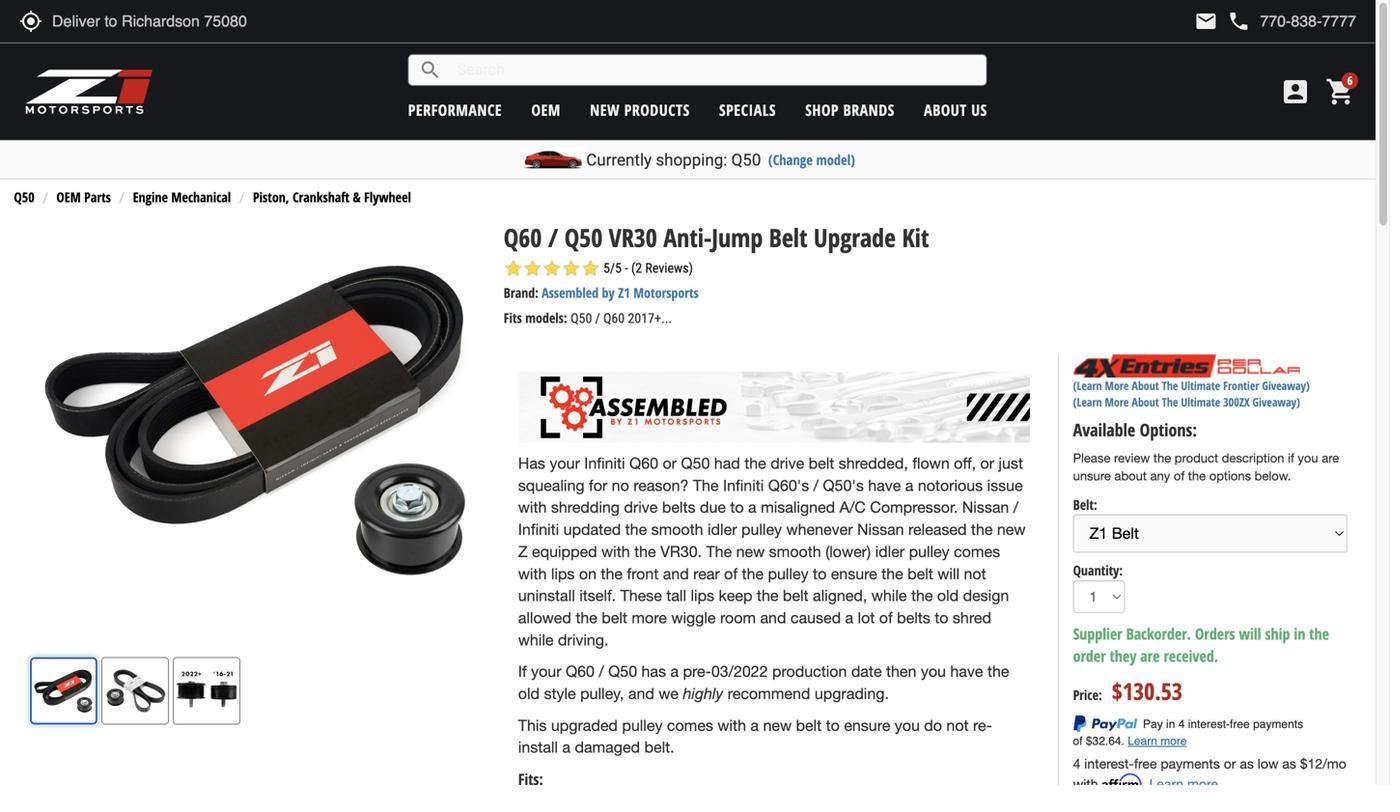Task type: locate. For each thing, give the bounding box(es) containing it.
0 horizontal spatial smooth
[[652, 521, 704, 539]]

comes up design
[[954, 543, 1001, 561]]

1 horizontal spatial are
[[1323, 451, 1340, 466]]

the down product
[[1189, 469, 1207, 484]]

1 vertical spatial more
[[1106, 394, 1130, 410]]

with down highly
[[718, 717, 747, 734]]

q50 up pulley,
[[609, 663, 638, 681]]

0 horizontal spatial are
[[1141, 646, 1161, 666]]

not right do
[[947, 717, 969, 734]]

1 horizontal spatial while
[[872, 587, 908, 605]]

smooth down 'whenever'
[[770, 543, 822, 561]]

0 vertical spatial about
[[924, 99, 968, 120]]

nissan down "a/c"
[[858, 521, 905, 539]]

pulley inside this upgraded pulley comes with a new belt to ensure you do not re- install a damaged belt.
[[622, 717, 663, 734]]

1 vertical spatial your
[[531, 663, 562, 681]]

compressor.
[[871, 499, 959, 517]]

star
[[504, 259, 523, 278], [523, 259, 543, 278], [543, 259, 562, 278], [562, 259, 581, 278], [581, 259, 601, 278]]

0 vertical spatial not
[[964, 565, 987, 583]]

/ right q60's
[[814, 477, 819, 494]]

the up the (learn more about the ultimate 300zx giveaway) link
[[1163, 378, 1179, 394]]

comes inside has your infiniti q60 or q50 had the drive belt shredded, flown off, or just squealing for no reason? the infiniti q60's / q50's have a notorious issue with shredding drive belts due to a misaligned a/c compressor. nissan / infiniti updated the smooth idler pulley whenever nissan released the new z equipped with the vr30. the new smooth (lower) idler pulley comes with lips on the front and rear of the pulley to ensure the belt will not uninstall itself. these tall lips keep the belt aligned, while the old design allowed the belt more wiggle room and caused a lot of belts to shred while driving.
[[954, 543, 1001, 561]]

ensure down (lower)
[[831, 565, 878, 583]]

whenever
[[787, 521, 853, 539]]

1 vertical spatial infiniti
[[723, 477, 764, 494]]

has
[[642, 663, 667, 681]]

to right due
[[731, 499, 744, 517]]

drive down no
[[624, 499, 658, 517]]

pulley up belt.
[[622, 717, 663, 734]]

0 vertical spatial your
[[550, 454, 580, 472]]

drive up q60's
[[771, 454, 805, 472]]

lips
[[551, 565, 575, 583], [691, 587, 715, 605]]

a right due
[[749, 499, 757, 517]]

1 vertical spatial drive
[[624, 499, 658, 517]]

have down shredded,
[[869, 477, 902, 494]]

assembled by z1 motorsports link
[[542, 284, 699, 302]]

if
[[519, 663, 527, 681]]

belt up caused
[[783, 587, 809, 605]]

1 vertical spatial you
[[921, 663, 947, 681]]

0 vertical spatial ensure
[[831, 565, 878, 583]]

upgrade
[[814, 220, 896, 254]]

this
[[519, 717, 547, 734]]

recommend
[[728, 685, 811, 703]]

/ down assembled by z1 motorsports link
[[596, 311, 601, 327]]

order
[[1074, 646, 1107, 666]]

description
[[1223, 451, 1285, 466]]

nissan down issue
[[963, 499, 1010, 517]]

a right has
[[671, 663, 679, 681]]

keep
[[719, 587, 753, 605]]

piston,
[[253, 188, 289, 206]]

your for if
[[531, 663, 562, 681]]

or right off,
[[981, 454, 995, 472]]

0 vertical spatial drive
[[771, 454, 805, 472]]

this upgraded pulley comes with a new belt to ensure you do not re- install a damaged belt.
[[519, 717, 993, 757]]

models:
[[526, 309, 568, 327]]

to left shred at bottom right
[[935, 609, 949, 627]]

new products
[[590, 99, 690, 120]]

the
[[1163, 378, 1179, 394], [1163, 394, 1179, 410], [707, 543, 732, 561]]

piston, crankshaft & flywheel link
[[253, 188, 411, 206]]

0 vertical spatial (learn
[[1074, 378, 1103, 394]]

date
[[852, 663, 882, 681]]

lot
[[858, 609, 875, 627]]

1 horizontal spatial as
[[1283, 756, 1297, 772]]

0 horizontal spatial you
[[895, 717, 920, 734]]

issue
[[988, 477, 1024, 494]]

payments
[[1161, 756, 1221, 772]]

you left do
[[895, 717, 920, 734]]

z1 motorsports logo image
[[24, 68, 154, 116]]

drive
[[771, 454, 805, 472], [624, 499, 658, 517]]

1 vertical spatial are
[[1141, 646, 1161, 666]]

1 horizontal spatial smooth
[[770, 543, 822, 561]]

of
[[1174, 469, 1185, 484], [725, 565, 738, 583], [880, 609, 893, 627]]

to up aligned,
[[813, 565, 827, 583]]

1 horizontal spatial oem
[[532, 99, 561, 120]]

new down recommend
[[764, 717, 792, 734]]

new up keep
[[737, 543, 765, 561]]

infiniti down had
[[723, 477, 764, 494]]

/
[[548, 220, 559, 254], [596, 311, 601, 327], [814, 477, 819, 494], [1014, 499, 1019, 517], [599, 663, 604, 681]]

belt
[[809, 454, 835, 472], [908, 565, 934, 583], [783, 587, 809, 605], [602, 609, 628, 627], [796, 717, 822, 734]]

0 horizontal spatial drive
[[624, 499, 658, 517]]

1 vertical spatial have
[[951, 663, 984, 681]]

oem left parts
[[56, 188, 81, 206]]

0 horizontal spatial of
[[725, 565, 738, 583]]

0 horizontal spatial while
[[519, 631, 554, 649]]

1 horizontal spatial will
[[1240, 623, 1262, 644]]

jump
[[712, 220, 763, 254]]

lips down rear at bottom
[[691, 587, 715, 605]]

your inside has your infiniti q60 or q50 had the drive belt shredded, flown off, or just squealing for no reason? the infiniti q60's / q50's have a notorious issue with shredding drive belts due to a misaligned a/c compressor. nissan / infiniti updated the smooth idler pulley whenever nissan released the new z equipped with the vr30. the new smooth (lower) idler pulley comes with lips on the front and rear of the pulley to ensure the belt will not uninstall itself. these tall lips keep the belt aligned, while the old design allowed the belt more wiggle room and caused a lot of belts to shred while driving.
[[550, 454, 580, 472]]

comes down highly
[[667, 717, 714, 734]]

1 star from the left
[[504, 259, 523, 278]]

shred
[[953, 609, 992, 627]]

you
[[1299, 451, 1319, 466], [921, 663, 947, 681], [895, 717, 920, 734]]

a up compressor.
[[906, 477, 914, 494]]

(learn more about the ultimate frontier giveaway) link
[[1074, 378, 1311, 394]]

vr30
[[609, 220, 658, 254]]

q60 up style
[[566, 663, 595, 681]]

2 vertical spatial and
[[629, 685, 655, 703]]

belts right lot
[[897, 609, 931, 627]]

2 horizontal spatial of
[[1174, 469, 1185, 484]]

0 vertical spatial nissan
[[963, 499, 1010, 517]]

belt down itself. on the left bottom
[[602, 609, 628, 627]]

0 horizontal spatial comes
[[667, 717, 714, 734]]

1 horizontal spatial drive
[[771, 454, 805, 472]]

0 vertical spatial giveaway)
[[1263, 378, 1311, 394]]

the right 'in'
[[1310, 623, 1330, 644]]

0 vertical spatial smooth
[[652, 521, 704, 539]]

q60 up reason? the
[[630, 454, 659, 472]]

shop
[[806, 99, 839, 120]]

oem right performance link
[[532, 99, 561, 120]]

q60 up brand:
[[504, 220, 542, 254]]

you right the if
[[1299, 451, 1319, 466]]

please
[[1074, 451, 1111, 466]]

1 vertical spatial old
[[519, 685, 540, 703]]

1 vertical spatial idler
[[876, 543, 905, 561]]

0 horizontal spatial belts
[[662, 499, 696, 517]]

0 vertical spatial ultimate
[[1182, 378, 1221, 394]]

1 vertical spatial smooth
[[770, 543, 822, 561]]

your for has
[[550, 454, 580, 472]]

smooth
[[652, 521, 704, 539], [770, 543, 822, 561]]

you inside this upgraded pulley comes with a new belt to ensure you do not re- install a damaged belt.
[[895, 717, 920, 734]]

1 (learn from the top
[[1074, 378, 1103, 394]]

caused
[[791, 609, 841, 627]]

2 star from the left
[[523, 259, 543, 278]]

on
[[579, 565, 597, 583]]

new down issue
[[998, 521, 1026, 539]]

install
[[519, 739, 558, 757]]

1 vertical spatial (learn
[[1074, 394, 1103, 410]]

smooth up vr30. in the bottom of the page
[[652, 521, 704, 539]]

the right had
[[745, 454, 767, 472]]

giveaway) down frontier
[[1253, 394, 1301, 410]]

0 vertical spatial are
[[1323, 451, 1340, 466]]

0 vertical spatial have
[[869, 477, 902, 494]]

allowed
[[519, 609, 572, 627]]

1 vertical spatial and
[[761, 609, 787, 627]]

q50 left "vr30"
[[565, 220, 603, 254]]

q50
[[732, 150, 762, 170], [14, 188, 34, 206], [565, 220, 603, 254], [571, 311, 592, 327], [681, 454, 710, 472], [609, 663, 638, 681]]

0 vertical spatial oem
[[532, 99, 561, 120]]

0 vertical spatial will
[[938, 565, 960, 583]]

0 horizontal spatial infiniti
[[519, 521, 559, 539]]

1 horizontal spatial have
[[951, 663, 984, 681]]

specials link
[[720, 99, 776, 120]]

with
[[519, 499, 547, 517], [602, 543, 630, 561], [519, 565, 547, 583], [718, 717, 747, 734], [1074, 776, 1099, 785]]

aligned,
[[813, 587, 868, 605]]

2 horizontal spatial or
[[1225, 756, 1237, 772]]

0 horizontal spatial or
[[663, 454, 677, 472]]

z1
[[618, 284, 630, 302]]

to down upgrading.
[[827, 717, 840, 734]]

the up rear at bottom
[[707, 543, 732, 561]]

are inside (learn more about the ultimate frontier giveaway) (learn more about the ultimate 300zx giveaway) available options: please review the product description if you are unsure about any of the options below.
[[1323, 451, 1340, 466]]

1 horizontal spatial lips
[[691, 587, 715, 605]]

0 horizontal spatial oem
[[56, 188, 81, 206]]

$130.53
[[1113, 675, 1183, 707]]

production
[[773, 663, 847, 681]]

belt down highly recommend upgrading.
[[796, 717, 822, 734]]

1 horizontal spatial comes
[[954, 543, 1001, 561]]

wiggle
[[672, 609, 716, 627]]

1 vertical spatial belts
[[897, 609, 931, 627]]

the up front on the bottom left
[[635, 543, 656, 561]]

1 vertical spatial comes
[[667, 717, 714, 734]]

0 vertical spatial lips
[[551, 565, 575, 583]]

will inside supplier backorder. orders will ship in the order they are received.
[[1240, 623, 1262, 644]]

1 vertical spatial will
[[1240, 623, 1262, 644]]

1 vertical spatial not
[[947, 717, 969, 734]]

belt up q50's
[[809, 454, 835, 472]]

1 horizontal spatial old
[[938, 587, 959, 605]]

1 horizontal spatial of
[[880, 609, 893, 627]]

oem parts
[[56, 188, 111, 206]]

q50 up reason? the
[[681, 454, 710, 472]]

giveaway)
[[1263, 378, 1311, 394], [1253, 394, 1301, 410]]

4
[[1074, 756, 1081, 772]]

0 vertical spatial while
[[872, 587, 908, 605]]

1 vertical spatial about
[[1132, 378, 1160, 394]]

comes inside this upgraded pulley comes with a new belt to ensure you do not re- install a damaged belt.
[[667, 717, 714, 734]]

new inside this upgraded pulley comes with a new belt to ensure you do not re- install a damaged belt.
[[764, 717, 792, 734]]

flywheel
[[364, 188, 411, 206]]

2 more from the top
[[1106, 394, 1130, 410]]

and
[[663, 565, 689, 583], [761, 609, 787, 627], [629, 685, 655, 703]]

are down backorder.
[[1141, 646, 1161, 666]]

received.
[[1164, 646, 1219, 666]]

old
[[938, 587, 959, 605], [519, 685, 540, 703]]

about up options:
[[1132, 394, 1160, 410]]

1 vertical spatial while
[[519, 631, 554, 649]]

1 vertical spatial oem
[[56, 188, 81, 206]]

a
[[906, 477, 914, 494], [749, 499, 757, 517], [846, 609, 854, 627], [671, 663, 679, 681], [751, 717, 759, 734], [563, 739, 571, 757]]

as right 'low'
[[1283, 756, 1297, 772]]

of up keep
[[725, 565, 738, 583]]

0 vertical spatial you
[[1299, 451, 1319, 466]]

as left 'low'
[[1241, 756, 1255, 772]]

2 vertical spatial you
[[895, 717, 920, 734]]

you inside if your q60 / q50 has a pre-03/2022 production date then you have the old style pulley, and we
[[921, 663, 947, 681]]

0 horizontal spatial as
[[1241, 756, 1255, 772]]

while down allowed
[[519, 631, 554, 649]]

old up shred at bottom right
[[938, 587, 959, 605]]

your up squealing for
[[550, 454, 580, 472]]

1 horizontal spatial infiniti
[[585, 454, 626, 472]]

unsure
[[1074, 469, 1112, 484]]

of inside (learn more about the ultimate frontier giveaway) (learn more about the ultimate 300zx giveaway) available options: please review the product description if you are unsure about any of the options below.
[[1174, 469, 1185, 484]]

room
[[721, 609, 756, 627]]

belts down reason? the
[[662, 499, 696, 517]]

to inside this upgraded pulley comes with a new belt to ensure you do not re- install a damaged belt.
[[827, 717, 840, 734]]

0 horizontal spatial have
[[869, 477, 902, 494]]

highly
[[683, 684, 724, 703]]

q60's
[[769, 477, 810, 494]]

1 vertical spatial ultimate
[[1182, 394, 1221, 410]]

not inside this upgraded pulley comes with a new belt to ensure you do not re- install a damaged belt.
[[947, 717, 969, 734]]

idler down due
[[708, 521, 738, 539]]

0 vertical spatial old
[[938, 587, 959, 605]]

2 vertical spatial the
[[707, 543, 732, 561]]

(change
[[769, 150, 813, 169]]

a right the install
[[563, 739, 571, 757]]

(learn more about the ultimate 300zx giveaway) link
[[1074, 394, 1301, 410]]

old down "if"
[[519, 685, 540, 703]]

1 horizontal spatial and
[[663, 565, 689, 583]]

brands
[[844, 99, 895, 120]]

not inside has your infiniti q60 or q50 had the drive belt shredded, flown off, or just squealing for no reason? the infiniti q60's / q50's have a notorious issue with shredding drive belts due to a misaligned a/c compressor. nissan / infiniti updated the smooth idler pulley whenever nissan released the new z equipped with the vr30. the new smooth (lower) idler pulley comes with lips on the front and rear of the pulley to ensure the belt will not uninstall itself. these tall lips keep the belt aligned, while the old design allowed the belt more wiggle room and caused a lot of belts to shred while driving.
[[964, 565, 987, 583]]

the down (learn more about the ultimate frontier giveaway) link
[[1163, 394, 1179, 410]]

0 vertical spatial comes
[[954, 543, 1001, 561]]

1 vertical spatial nissan
[[858, 521, 905, 539]]

0 vertical spatial idler
[[708, 521, 738, 539]]

1 horizontal spatial belts
[[897, 609, 931, 627]]

giveaway) right frontier
[[1263, 378, 1311, 394]]

shopping_cart
[[1326, 76, 1357, 107]]

to
[[731, 499, 744, 517], [813, 565, 827, 583], [935, 609, 949, 627], [827, 717, 840, 734]]

oem
[[532, 99, 561, 120], [56, 188, 81, 206]]

we
[[659, 685, 679, 703]]

or left 'low'
[[1225, 756, 1237, 772]]

your inside if your q60 / q50 has a pre-03/2022 production date then you have the old style pulley, and we
[[531, 663, 562, 681]]

/ up pulley,
[[599, 663, 604, 681]]

not
[[964, 565, 987, 583], [947, 717, 969, 734]]

new up currently
[[590, 99, 620, 120]]

about us link
[[924, 99, 988, 120]]

with down squealing for
[[519, 499, 547, 517]]

infiniti up z at the left bottom of the page
[[519, 521, 559, 539]]

0 horizontal spatial old
[[519, 685, 540, 703]]

1 horizontal spatial you
[[921, 663, 947, 681]]

0 horizontal spatial and
[[629, 685, 655, 703]]

1 more from the top
[[1106, 378, 1130, 394]]

design
[[964, 587, 1010, 605]]

about up the (learn more about the ultimate 300zx giveaway) link
[[1132, 378, 1160, 394]]

ultimate down (learn more about the ultimate frontier giveaway) link
[[1182, 394, 1221, 410]]

and right 'room' at the bottom of page
[[761, 609, 787, 627]]

with inside this upgraded pulley comes with a new belt to ensure you do not re- install a damaged belt.
[[718, 717, 747, 734]]

/ inside if your q60 / q50 has a pre-03/2022 production date then you have the old style pulley, and we
[[599, 663, 604, 681]]

0 horizontal spatial nissan
[[858, 521, 905, 539]]

re-
[[974, 717, 993, 734]]

lips down equipped
[[551, 565, 575, 583]]

belt down released
[[908, 565, 934, 583]]

and down has
[[629, 685, 655, 703]]

(learn
[[1074, 378, 1103, 394], [1074, 394, 1103, 410]]

and up tall at the left bottom
[[663, 565, 689, 583]]

3 star from the left
[[543, 259, 562, 278]]

2 horizontal spatial infiniti
[[723, 477, 764, 494]]

ultimate up the (learn more about the ultimate 300zx giveaway) link
[[1182, 378, 1221, 394]]

0 vertical spatial of
[[1174, 469, 1185, 484]]

0 horizontal spatial will
[[938, 565, 960, 583]]

0 vertical spatial and
[[663, 565, 689, 583]]

model)
[[817, 150, 856, 169]]

not up design
[[964, 565, 987, 583]]

due
[[700, 499, 726, 517]]

idler right (lower)
[[876, 543, 905, 561]]

updated
[[564, 521, 621, 539]]

the down compressor.
[[882, 565, 904, 583]]

2 horizontal spatial you
[[1299, 451, 1319, 466]]

0 vertical spatial more
[[1106, 378, 1130, 394]]

will left ship
[[1240, 623, 1262, 644]]

old inside if your q60 / q50 has a pre-03/2022 production date then you have the old style pulley, and we
[[519, 685, 540, 703]]

your right "if"
[[531, 663, 562, 681]]

have inside if your q60 / q50 has a pre-03/2022 production date then you have the old style pulley, and we
[[951, 663, 984, 681]]

idler
[[708, 521, 738, 539], [876, 543, 905, 561]]

engine
[[133, 188, 168, 206]]

of right any
[[1174, 469, 1185, 484]]

or up reason? the
[[663, 454, 677, 472]]

as
[[1241, 756, 1255, 772], [1283, 756, 1297, 772]]

released
[[909, 521, 967, 539]]

belt:
[[1074, 495, 1098, 514]]



Task type: describe. For each thing, give the bounding box(es) containing it.
q60 / q50 vr30 anti-jump belt upgrade kit star star star star star 5/5 - (2 reviews) brand: assembled by z1 motorsports fits models: q50 / q60 2017+...
[[504, 220, 930, 327]]

or for your
[[663, 454, 677, 472]]

just
[[999, 454, 1024, 472]]

shop brands
[[806, 99, 895, 120]]

highly recommend upgrading.
[[683, 684, 890, 703]]

1 vertical spatial the
[[1163, 394, 1179, 410]]

you inside (learn more about the ultimate frontier giveaway) (learn more about the ultimate 300zx giveaway) available options: please review the product description if you are unsure about any of the options below.
[[1299, 451, 1319, 466]]

products
[[625, 99, 690, 120]]

phone link
[[1228, 10, 1357, 33]]

a/c
[[840, 499, 866, 517]]

reason? the
[[634, 477, 719, 494]]

Search search field
[[442, 55, 987, 85]]

engine mechanical link
[[133, 188, 231, 206]]

the inside supplier backorder. orders will ship in the order they are received.
[[1310, 623, 1330, 644]]

mechanical
[[171, 188, 231, 206]]

parts
[[84, 188, 111, 206]]

2 vertical spatial infiniti
[[519, 521, 559, 539]]

ensure inside has your infiniti q60 or q50 had the drive belt shredded, flown off, or just squealing for no reason? the infiniti q60's / q50's have a notorious issue with shredding drive belts due to a misaligned a/c compressor. nissan / infiniti updated the smooth idler pulley whenever nissan released the new z equipped with the vr30. the new smooth (lower) idler pulley comes with lips on the front and rear of the pulley to ensure the belt will not uninstall itself. these tall lips keep the belt aligned, while the old design allowed the belt more wiggle room and caused a lot of belts to shred while driving.
[[831, 565, 878, 583]]

/mo with
[[1074, 756, 1347, 785]]

low
[[1258, 756, 1279, 772]]

1 horizontal spatial or
[[981, 454, 995, 472]]

pre-
[[683, 663, 712, 681]]

oem for oem parts
[[56, 188, 81, 206]]

with inside the /mo with
[[1074, 776, 1099, 785]]

q50 inside if your q60 / q50 has a pre-03/2022 production date then you have the old style pulley, and we
[[609, 663, 638, 681]]

mail
[[1195, 10, 1218, 33]]

any
[[1151, 469, 1171, 484]]

equipped
[[532, 543, 598, 561]]

below.
[[1255, 469, 1292, 484]]

4 interest-free payments or as low as $12
[[1074, 756, 1323, 772]]

1 vertical spatial lips
[[691, 587, 715, 605]]

old inside has your infiniti q60 or q50 had the drive belt shredded, flown off, or just squealing for no reason? the infiniti q60's / q50's have a notorious issue with shredding drive belts due to a misaligned a/c compressor. nissan / infiniti updated the smooth idler pulley whenever nissan released the new z equipped with the vr30. the new smooth (lower) idler pulley comes with lips on the front and rear of the pulley to ensure the belt will not uninstall itself. these tall lips keep the belt aligned, while the old design allowed the belt more wiggle room and caused a lot of belts to shred while driving.
[[938, 587, 959, 605]]

q50 down assembled
[[571, 311, 592, 327]]

or for interest-
[[1225, 756, 1237, 772]]

mail link
[[1195, 10, 1218, 33]]

03/2022
[[712, 663, 768, 681]]

pulley down released
[[910, 543, 950, 561]]

supplier
[[1074, 623, 1123, 644]]

about
[[1115, 469, 1148, 484]]

pulley,
[[581, 685, 624, 703]]

0 vertical spatial belts
[[662, 499, 696, 517]]

the right released
[[972, 521, 993, 539]]

do
[[925, 717, 943, 734]]

notorious
[[918, 477, 983, 494]]

product
[[1175, 451, 1219, 466]]

the left design
[[912, 587, 934, 605]]

belt inside this upgraded pulley comes with a new belt to ensure you do not re- install a damaged belt.
[[796, 717, 822, 734]]

2 vertical spatial about
[[1132, 394, 1160, 410]]

interest-
[[1085, 756, 1135, 772]]

1 ultimate from the top
[[1182, 378, 1221, 394]]

shopping:
[[656, 150, 728, 170]]

crankshaft
[[293, 188, 350, 206]]

and inside if your q60 / q50 has a pre-03/2022 production date then you have the old style pulley, and we
[[629, 685, 655, 703]]

the right on
[[601, 565, 623, 583]]

q50 inside has your infiniti q60 or q50 had the drive belt shredded, flown off, or just squealing for no reason? the infiniti q60's / q50's have a notorious issue with shredding drive belts due to a misaligned a/c compressor. nissan / infiniti updated the smooth idler pulley whenever nissan released the new z equipped with the vr30. the new smooth (lower) idler pulley comes with lips on the front and rear of the pulley to ensure the belt will not uninstall itself. these tall lips keep the belt aligned, while the old design allowed the belt more wiggle room and caused a lot of belts to shred while driving.
[[681, 454, 710, 472]]

2 as from the left
[[1283, 756, 1297, 772]]

5 star from the left
[[581, 259, 601, 278]]

anti-
[[664, 220, 712, 254]]

options
[[1210, 469, 1252, 484]]

q50's
[[823, 477, 864, 494]]

q60 inside if your q60 / q50 has a pre-03/2022 production date then you have the old style pulley, and we
[[566, 663, 595, 681]]

the up keep
[[742, 565, 764, 583]]

the up any
[[1154, 451, 1172, 466]]

shredding
[[551, 499, 620, 517]]

if your q60 / q50 has a pre-03/2022 production date then you have the old style pulley, and we
[[519, 663, 1010, 703]]

motorsports
[[634, 284, 699, 302]]

piston, crankshaft & flywheel
[[253, 188, 411, 206]]

with down z at the left bottom of the page
[[519, 565, 547, 583]]

pulley down misaligned
[[742, 521, 782, 539]]

options:
[[1140, 418, 1198, 442]]

q60 inside has your infiniti q60 or q50 had the drive belt shredded, flown off, or just squealing for no reason? the infiniti q60's / q50's have a notorious issue with shredding drive belts due to a misaligned a/c compressor. nissan / infiniti updated the smooth idler pulley whenever nissan released the new z equipped with the vr30. the new smooth (lower) idler pulley comes with lips on the front and rear of the pulley to ensure the belt will not uninstall itself. these tall lips keep the belt aligned, while the old design allowed the belt more wiggle room and caused a lot of belts to shred while driving.
[[630, 454, 659, 472]]

supplier backorder. orders will ship in the order they are received.
[[1074, 623, 1330, 666]]

performance link
[[408, 99, 502, 120]]

search
[[419, 58, 442, 82]]

squealing for
[[519, 477, 608, 494]]

a down recommend
[[751, 717, 759, 734]]

/mo
[[1323, 756, 1347, 772]]

/ up assembled
[[548, 220, 559, 254]]

upgrading.
[[815, 685, 890, 703]]

5/5 -
[[604, 260, 629, 276]]

0 vertical spatial infiniti
[[585, 454, 626, 472]]

shopping_cart link
[[1321, 76, 1357, 107]]

a inside if your q60 / q50 has a pre-03/2022 production date then you have the old style pulley, and we
[[671, 663, 679, 681]]

2 ultimate from the top
[[1182, 394, 1221, 410]]

/ down issue
[[1014, 499, 1019, 517]]

style
[[544, 685, 576, 703]]

backorder.
[[1127, 623, 1192, 644]]

will inside has your infiniti q60 or q50 had the drive belt shredded, flown off, or just squealing for no reason? the infiniti q60's / q50's have a notorious issue with shredding drive belts due to a misaligned a/c compressor. nissan / infiniti updated the smooth idler pulley whenever nissan released the new z equipped with the vr30. the new smooth (lower) idler pulley comes with lips on the front and rear of the pulley to ensure the belt will not uninstall itself. these tall lips keep the belt aligned, while the old design allowed the belt more wiggle room and caused a lot of belts to shred while driving.
[[938, 565, 960, 583]]

they
[[1110, 646, 1137, 666]]

then
[[887, 663, 917, 681]]

orders
[[1196, 623, 1236, 644]]

account_box link
[[1276, 76, 1317, 107]]

front
[[627, 565, 659, 583]]

phone
[[1228, 10, 1251, 33]]

q50 left oem parts link
[[14, 188, 34, 206]]

the up driving.
[[576, 609, 598, 627]]

with down "updated"
[[602, 543, 630, 561]]

engine mechanical
[[133, 188, 231, 206]]

oem for oem
[[532, 99, 561, 120]]

1 horizontal spatial idler
[[876, 543, 905, 561]]

by
[[602, 284, 615, 302]]

(lower)
[[826, 543, 871, 561]]

assembled
[[542, 284, 599, 302]]

in
[[1295, 623, 1306, 644]]

the inside if your q60 / q50 has a pre-03/2022 production date then you have the old style pulley, and we
[[988, 663, 1010, 681]]

2 vertical spatial of
[[880, 609, 893, 627]]

the inside has your infiniti q60 or q50 had the drive belt shredded, flown off, or just squealing for no reason? the infiniti q60's / q50's have a notorious issue with shredding drive belts due to a misaligned a/c compressor. nissan / infiniti updated the smooth idler pulley whenever nissan released the new z equipped with the vr30. the new smooth (lower) idler pulley comes with lips on the front and rear of the pulley to ensure the belt will not uninstall itself. these tall lips keep the belt aligned, while the old design allowed the belt more wiggle room and caused a lot of belts to shred while driving.
[[707, 543, 732, 561]]

my_location
[[19, 10, 43, 33]]

2 (learn from the top
[[1074, 394, 1103, 410]]

fits
[[504, 309, 522, 327]]

misaligned
[[761, 499, 836, 517]]

(change model) link
[[769, 150, 856, 169]]

has your infiniti q60 or q50 had the drive belt shredded, flown off, or just squealing for no reason? the infiniti q60's / q50's have a notorious issue with shredding drive belts due to a misaligned a/c compressor. nissan / infiniti updated the smooth idler pulley whenever nissan released the new z equipped with the vr30. the new smooth (lower) idler pulley comes with lips on the front and rear of the pulley to ensure the belt will not uninstall itself. these tall lips keep the belt aligned, while the old design allowed the belt more wiggle room and caused a lot of belts to shred while driving.
[[519, 454, 1026, 649]]

the right "updated"
[[626, 521, 647, 539]]

damaged
[[575, 739, 640, 757]]

the right keep
[[757, 587, 779, 605]]

performance
[[408, 99, 502, 120]]

0 horizontal spatial lips
[[551, 565, 575, 583]]

2 horizontal spatial and
[[761, 609, 787, 627]]

has
[[519, 454, 546, 472]]

1 vertical spatial giveaway)
[[1253, 394, 1301, 410]]

1 vertical spatial of
[[725, 565, 738, 583]]

q50 link
[[14, 188, 34, 206]]

off,
[[955, 454, 977, 472]]

itself.
[[580, 587, 616, 605]]

are inside supplier backorder. orders will ship in the order they are received.
[[1141, 646, 1161, 666]]

q60 down by
[[604, 311, 625, 327]]

have inside has your infiniti q60 or q50 had the drive belt shredded, flown off, or just squealing for no reason? the infiniti q60's / q50's have a notorious issue with shredding drive belts due to a misaligned a/c compressor. nissan / infiniti updated the smooth idler pulley whenever nissan released the new z equipped with the vr30. the new smooth (lower) idler pulley comes with lips on the front and rear of the pulley to ensure the belt will not uninstall itself. these tall lips keep the belt aligned, while the old design allowed the belt more wiggle room and caused a lot of belts to shred while driving.
[[869, 477, 902, 494]]

$12
[[1301, 756, 1323, 772]]

pulley up caused
[[768, 565, 809, 583]]

kit
[[903, 220, 930, 254]]

1 as from the left
[[1241, 756, 1255, 772]]

0 horizontal spatial idler
[[708, 521, 738, 539]]

4 star from the left
[[562, 259, 581, 278]]

q50 left (change
[[732, 150, 762, 170]]

more
[[632, 609, 667, 627]]

flown
[[913, 454, 950, 472]]

a left lot
[[846, 609, 854, 627]]

account_box
[[1281, 76, 1312, 107]]

tall
[[667, 587, 687, 605]]

1 horizontal spatial nissan
[[963, 499, 1010, 517]]

available
[[1074, 418, 1136, 442]]

ship
[[1266, 623, 1291, 644]]

driving.
[[558, 631, 609, 649]]

uninstall
[[519, 587, 575, 605]]

about us
[[924, 99, 988, 120]]

0 vertical spatial the
[[1163, 378, 1179, 394]]

ensure inside this upgraded pulley comes with a new belt to ensure you do not re- install a damaged belt.
[[845, 717, 891, 734]]

&
[[353, 188, 361, 206]]



Task type: vqa. For each thing, say whether or not it's contained in the screenshot.
350Z
no



